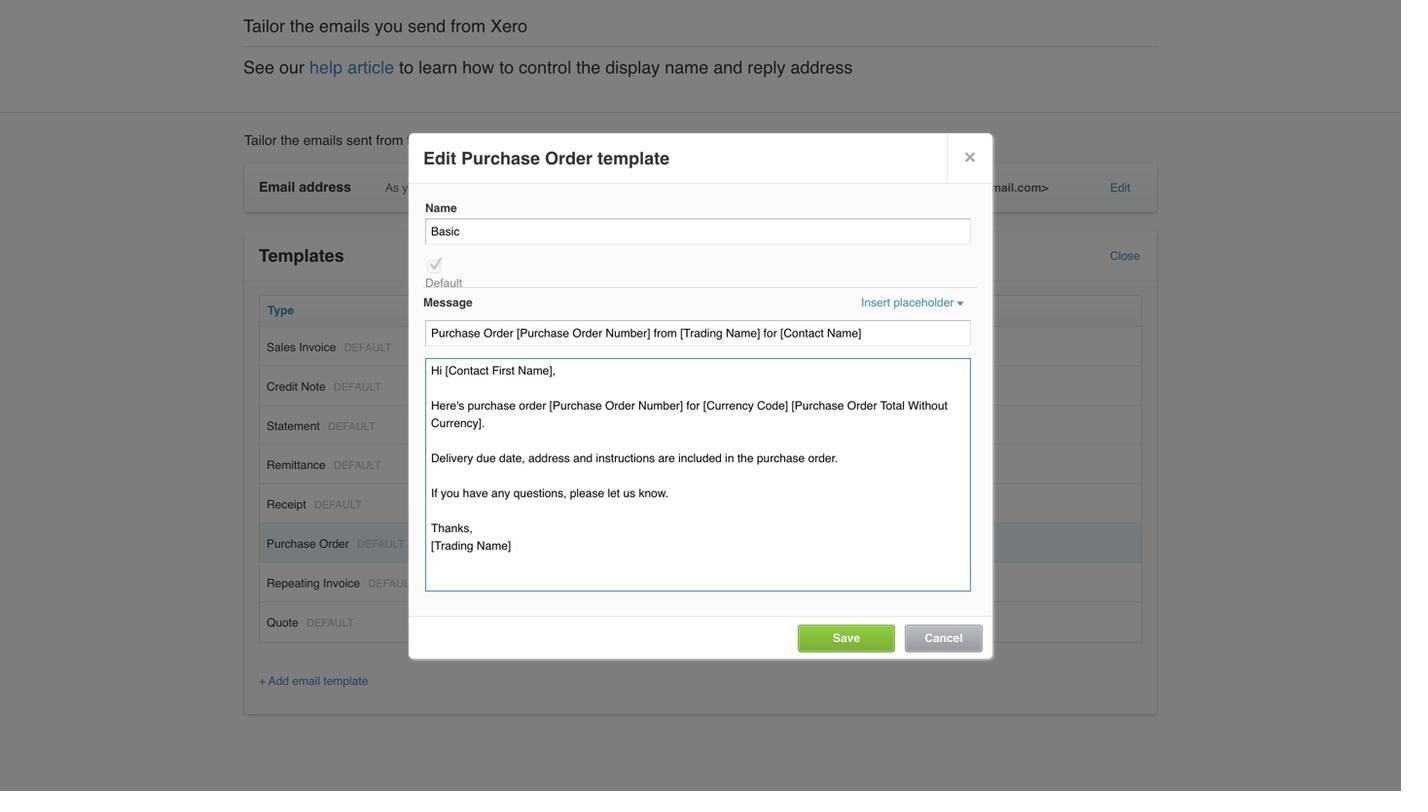 Task type: describe. For each thing, give the bounding box(es) containing it.
basic link for statement
[[461, 419, 490, 433]]

basic for repeating invoice
[[461, 576, 490, 590]]

in
[[502, 181, 511, 195]]

basic link for quote
[[461, 616, 490, 629]]

xero
[[491, 16, 528, 36]]

tailor for tailor the emails sent from this organization
[[244, 133, 277, 148]]

see our help article to learn how to control the display name and reply address
[[243, 57, 853, 77]]

basic link for repeating invoice
[[461, 576, 490, 590]]

edit for edit purchase order template
[[423, 148, 456, 168]]

logged
[[464, 181, 499, 195]]

invoice for repeating
[[323, 576, 360, 590]]

the up our
[[290, 16, 314, 36]]

credit note default
[[267, 380, 381, 393]]

as you are the logged in user, emails are sent using the name john smith with replies going to <johnsmith43233@gmail.com>
[[385, 181, 1048, 195]]

2 horizontal spatial to
[[864, 181, 874, 195]]

0 vertical spatial address
[[790, 57, 853, 77]]

learn
[[419, 57, 457, 77]]

save
[[833, 631, 860, 645]]

name link
[[462, 304, 494, 317]]

note
[[301, 380, 326, 393]]

tailor the emails you send from xero
[[243, 16, 528, 36]]

this
[[407, 133, 428, 148]]

0 horizontal spatial address
[[299, 179, 351, 195]]

default inside remittance default
[[334, 459, 381, 472]]

basic for sales invoice
[[461, 341, 490, 354]]

remittance
[[267, 458, 326, 472]]

default
[[425, 276, 462, 290]]

default inside the "purchase order default"
[[357, 538, 405, 550]]

as
[[385, 181, 399, 195]]

default inside statement default
[[328, 420, 375, 432]]

reply
[[748, 57, 786, 77]]

default inside quote default
[[307, 617, 354, 629]]

+
[[259, 674, 266, 688]]

control
[[519, 57, 571, 77]]

edit button
[[1110, 181, 1130, 195]]

1 vertical spatial name
[[676, 181, 705, 195]]

0 vertical spatial from
[[451, 16, 486, 36]]

emails for you
[[319, 16, 370, 36]]

Default button
[[425, 258, 443, 275]]

email
[[259, 179, 295, 195]]

email
[[292, 674, 320, 688]]

1 horizontal spatial to
[[499, 57, 514, 77]]

repeating invoice default
[[267, 576, 416, 590]]

1 vertical spatial name
[[462, 304, 494, 317]]

edit for edit
[[1110, 181, 1130, 195]]

and
[[713, 57, 743, 77]]

placeholder
[[894, 296, 954, 309]]

add
[[269, 674, 289, 688]]

help article link
[[309, 57, 394, 77]]

template for edit purchase order template
[[597, 148, 670, 168]]



Task type: locate. For each thing, give the bounding box(es) containing it.
default inside sales invoice default
[[344, 342, 392, 354]]

default inside repeating invoice default
[[368, 577, 416, 590]]

from
[[451, 16, 486, 36], [376, 133, 403, 148]]

<johnsmith43233@gmail.com>
[[877, 181, 1048, 195]]

sent left this
[[346, 133, 372, 148]]

0 horizontal spatial order
[[319, 537, 349, 551]]

0 vertical spatial you
[[375, 16, 403, 36]]

default inside credit note default
[[334, 381, 381, 393]]

1 horizontal spatial from
[[451, 16, 486, 36]]

1 vertical spatial edit
[[1110, 181, 1130, 195]]

1 vertical spatial emails
[[303, 133, 343, 148]]

purchase order default
[[267, 537, 405, 551]]

1 vertical spatial address
[[299, 179, 351, 195]]

1 horizontal spatial sent
[[600, 181, 622, 195]]

type link
[[268, 304, 294, 317]]

template up "using"
[[597, 148, 670, 168]]

the right "using"
[[657, 181, 673, 195]]

default down repeating invoice default
[[307, 617, 354, 629]]

address right reply
[[790, 57, 853, 77]]

basic link for remittance
[[461, 458, 490, 472]]

Name text field
[[425, 218, 971, 245]]

message
[[423, 296, 473, 309]]

replies
[[795, 181, 829, 195]]

receipt default
[[267, 498, 362, 511]]

4 basic from the top
[[461, 498, 490, 511]]

insert placeholder button
[[861, 296, 964, 309]]

2 basic link from the top
[[461, 419, 490, 433]]

basic for quote
[[461, 616, 490, 629]]

sent left "using"
[[600, 181, 622, 195]]

emails up help article link
[[319, 16, 370, 36]]

to right how
[[499, 57, 514, 77]]

basic link for purchase order
[[461, 537, 490, 551]]

cancel button
[[925, 631, 963, 645]]

0 horizontal spatial from
[[376, 133, 403, 148]]

default right 'note'
[[334, 381, 381, 393]]

purchase up repeating
[[267, 537, 316, 551]]

how
[[462, 57, 494, 77]]

tailor up see
[[243, 16, 285, 36]]

0 horizontal spatial are
[[424, 181, 441, 195]]

0 horizontal spatial template
[[323, 674, 368, 688]]

1 vertical spatial purchase
[[267, 537, 316, 551]]

close
[[1110, 249, 1140, 263]]

organization
[[432, 133, 506, 148]]

smith
[[736, 181, 768, 195]]

0 vertical spatial purchase
[[461, 148, 540, 168]]

repeating
[[267, 576, 320, 590]]

emails up email address
[[303, 133, 343, 148]]

purchase
[[461, 148, 540, 168], [267, 537, 316, 551]]

name left and
[[665, 57, 709, 77]]

default down statement default
[[334, 459, 381, 472]]

0 vertical spatial name
[[425, 201, 457, 215]]

0 horizontal spatial purchase
[[267, 537, 316, 551]]

from left 'xero'
[[451, 16, 486, 36]]

7 basic from the top
[[461, 616, 490, 629]]

sales
[[267, 341, 296, 354]]

2 basic from the top
[[461, 419, 490, 433]]

save button
[[833, 631, 860, 645]]

1 horizontal spatial are
[[580, 181, 597, 195]]

the
[[290, 16, 314, 36], [576, 57, 601, 77], [281, 133, 300, 148], [444, 181, 461, 195], [657, 181, 673, 195]]

address
[[790, 57, 853, 77], [299, 179, 351, 195]]

you
[[375, 16, 403, 36], [402, 181, 421, 195]]

tailor the emails sent from this organization
[[244, 133, 506, 148]]

purchase up in
[[461, 148, 540, 168]]

article
[[347, 57, 394, 77]]

tailor
[[243, 16, 285, 36], [244, 133, 277, 148]]

default
[[344, 342, 392, 354], [334, 381, 381, 393], [328, 420, 375, 432], [334, 459, 381, 472], [314, 499, 362, 511], [357, 538, 405, 550], [368, 577, 416, 590], [307, 617, 354, 629]]

1 vertical spatial you
[[402, 181, 421, 195]]

None text field
[[425, 320, 971, 346], [425, 358, 971, 592], [425, 320, 971, 346], [425, 358, 971, 592]]

to right going
[[864, 181, 874, 195]]

default up credit note default in the top left of the page
[[344, 342, 392, 354]]

display
[[605, 57, 660, 77]]

statement default
[[267, 419, 375, 433]]

0 vertical spatial name
[[665, 57, 709, 77]]

edit purchase order template
[[423, 148, 670, 168]]

default down the "purchase order default"
[[368, 577, 416, 590]]

help
[[309, 57, 343, 77]]

with
[[771, 181, 792, 195]]

5 basic from the top
[[461, 537, 490, 551]]

basic for purchase order
[[461, 537, 490, 551]]

email address
[[259, 179, 351, 195]]

sales invoice default
[[267, 341, 392, 354]]

3 basic from the top
[[461, 458, 490, 472]]

0 horizontal spatial sent
[[346, 133, 372, 148]]

are left "using"
[[580, 181, 597, 195]]

sent
[[346, 133, 372, 148], [600, 181, 622, 195]]

you right as
[[402, 181, 421, 195]]

1 vertical spatial from
[[376, 133, 403, 148]]

template for + add email template
[[323, 674, 368, 688]]

name
[[665, 57, 709, 77], [676, 181, 705, 195]]

templates
[[259, 246, 344, 266]]

edit up the close button
[[1110, 181, 1130, 195]]

0 vertical spatial tailor
[[243, 16, 285, 36]]

basic
[[461, 341, 490, 354], [461, 419, 490, 433], [461, 458, 490, 472], [461, 498, 490, 511], [461, 537, 490, 551], [461, 576, 490, 590], [461, 616, 490, 629]]

quote
[[267, 616, 298, 629]]

invoice
[[299, 341, 336, 354], [323, 576, 360, 590]]

6 basic from the top
[[461, 576, 490, 590]]

john
[[709, 181, 733, 195]]

you left the send
[[375, 16, 403, 36]]

template right the "email" at the bottom
[[323, 674, 368, 688]]

type
[[268, 304, 294, 317]]

name up default button
[[425, 201, 457, 215]]

1 are from the left
[[424, 181, 441, 195]]

+ add email template button
[[259, 674, 368, 688]]

invoice right sales
[[299, 341, 336, 354]]

are right as
[[424, 181, 441, 195]]

close button
[[1110, 249, 1140, 263]]

default up repeating invoice default
[[357, 538, 405, 550]]

user,
[[514, 181, 540, 195]]

address right email
[[299, 179, 351, 195]]

the right control
[[576, 57, 601, 77]]

from left this
[[376, 133, 403, 148]]

insert placeholder
[[861, 296, 954, 309]]

to left the learn
[[399, 57, 414, 77]]

1 horizontal spatial name
[[462, 304, 494, 317]]

1 vertical spatial order
[[319, 537, 349, 551]]

remittance default
[[267, 458, 381, 472]]

6 basic link from the top
[[461, 616, 490, 629]]

see
[[243, 57, 274, 77]]

0 vertical spatial template
[[597, 148, 670, 168]]

name left the john
[[676, 181, 705, 195]]

are
[[424, 181, 441, 195], [580, 181, 597, 195]]

1 vertical spatial invoice
[[323, 576, 360, 590]]

edit
[[423, 148, 456, 168], [1110, 181, 1130, 195]]

default up the "purchase order default"
[[314, 499, 362, 511]]

1 horizontal spatial purchase
[[461, 148, 540, 168]]

5 basic link from the top
[[461, 576, 490, 590]]

using
[[625, 181, 653, 195]]

basic link for sales invoice
[[461, 341, 490, 354]]

credit
[[267, 380, 298, 393]]

quote default
[[267, 616, 354, 629]]

0 horizontal spatial name
[[425, 201, 457, 215]]

emails for sent
[[303, 133, 343, 148]]

1 horizontal spatial edit
[[1110, 181, 1130, 195]]

insert
[[861, 296, 890, 309]]

1 horizontal spatial template
[[597, 148, 670, 168]]

1 basic from the top
[[461, 341, 490, 354]]

0 vertical spatial emails
[[319, 16, 370, 36]]

invoice for sales
[[299, 341, 336, 354]]

going
[[832, 181, 861, 195]]

to
[[399, 57, 414, 77], [499, 57, 514, 77], [864, 181, 874, 195]]

invoice down the "purchase order default"
[[323, 576, 360, 590]]

basic link
[[461, 341, 490, 354], [461, 419, 490, 433], [461, 458, 490, 472], [461, 537, 490, 551], [461, 576, 490, 590], [461, 616, 490, 629]]

emails
[[319, 16, 370, 36], [303, 133, 343, 148], [543, 181, 577, 195]]

2 are from the left
[[580, 181, 597, 195]]

1 vertical spatial tailor
[[244, 133, 277, 148]]

template
[[597, 148, 670, 168], [323, 674, 368, 688]]

name
[[425, 201, 457, 215], [462, 304, 494, 317]]

default inside 'receipt default'
[[314, 499, 362, 511]]

0 horizontal spatial edit
[[423, 148, 456, 168]]

0 vertical spatial sent
[[346, 133, 372, 148]]

2 vertical spatial emails
[[543, 181, 577, 195]]

1 basic link from the top
[[461, 341, 490, 354]]

0 vertical spatial invoice
[[299, 341, 336, 354]]

0 horizontal spatial to
[[399, 57, 414, 77]]

0 vertical spatial order
[[545, 148, 593, 168]]

tailor for tailor the emails you send from xero
[[243, 16, 285, 36]]

default up remittance default
[[328, 420, 375, 432]]

1 horizontal spatial order
[[545, 148, 593, 168]]

receipt
[[267, 498, 306, 511]]

1 vertical spatial template
[[323, 674, 368, 688]]

3 basic link from the top
[[461, 458, 490, 472]]

basic for remittance
[[461, 458, 490, 472]]

1 vertical spatial sent
[[600, 181, 622, 195]]

the left logged
[[444, 181, 461, 195]]

+ add email template
[[259, 674, 368, 688]]

order
[[545, 148, 593, 168], [319, 537, 349, 551]]

name down default on the left top of the page
[[462, 304, 494, 317]]

edit down this
[[423, 148, 456, 168]]

our
[[279, 57, 305, 77]]

send
[[408, 16, 446, 36]]

0 vertical spatial edit
[[423, 148, 456, 168]]

1 horizontal spatial address
[[790, 57, 853, 77]]

basic for statement
[[461, 419, 490, 433]]

statement
[[267, 419, 320, 433]]

emails down edit purchase order template
[[543, 181, 577, 195]]

the up email
[[281, 133, 300, 148]]

cancel
[[925, 631, 963, 645]]

tailor up email
[[244, 133, 277, 148]]

4 basic link from the top
[[461, 537, 490, 551]]



Task type: vqa. For each thing, say whether or not it's contained in the screenshot.
the left svg image
no



